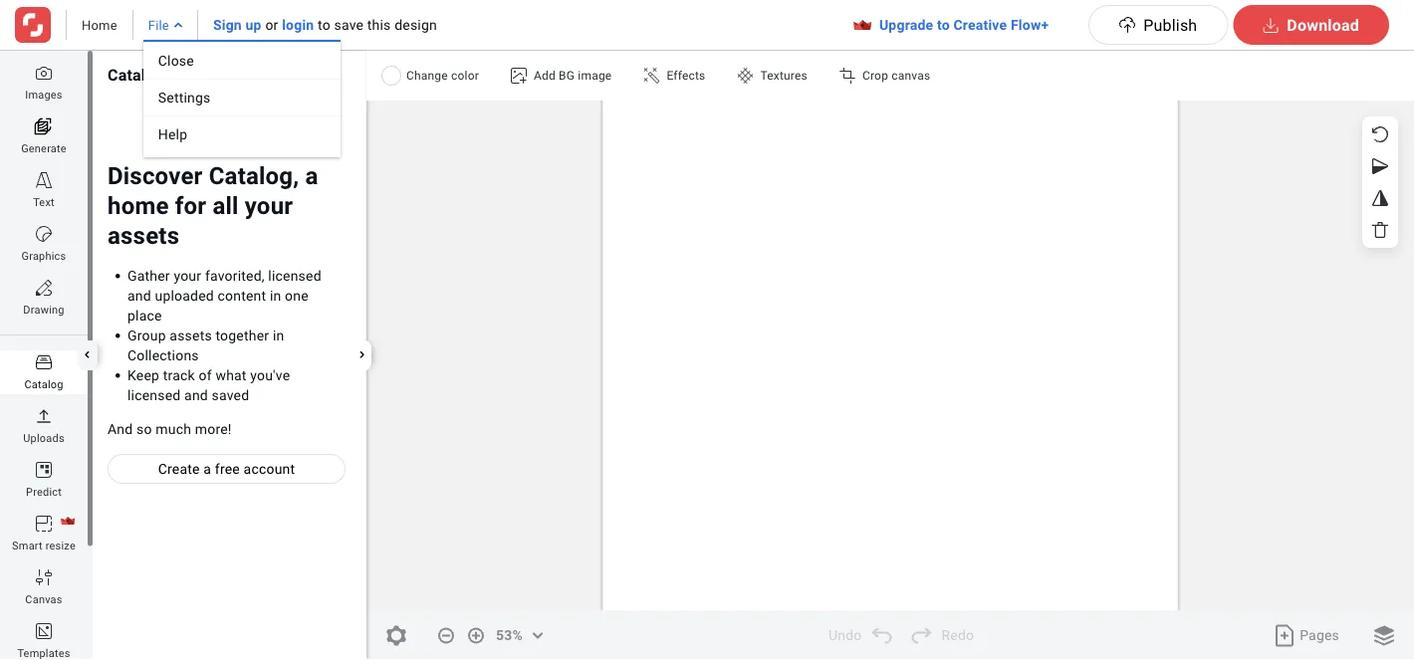 Task type: locate. For each thing, give the bounding box(es) containing it.
6 3orrj image from the top
[[36, 516, 52, 532]]

to
[[318, 16, 331, 33], [937, 16, 950, 33]]

1 vertical spatial catalog
[[24, 378, 63, 390]]

uploads
[[23, 432, 64, 444]]

so
[[136, 421, 152, 437]]

in left one
[[270, 287, 281, 304]]

3orrj image for images
[[36, 65, 52, 81]]

1 vertical spatial your
[[174, 267, 201, 284]]

this
[[367, 16, 391, 33]]

3orrj image up images
[[36, 65, 52, 81]]

licensed
[[268, 267, 322, 284], [128, 387, 181, 403]]

2 to from the left
[[937, 16, 950, 33]]

your inside gather your favorited, licensed and uploaded content in one place group assets together in collections keep track of what you've licensed and saved
[[174, 267, 201, 284]]

change color
[[406, 69, 479, 83]]

your
[[245, 192, 293, 220], [174, 267, 201, 284]]

3orrj image up the text
[[36, 172, 52, 188]]

1 horizontal spatial qk65f image
[[738, 68, 754, 84]]

content
[[218, 287, 266, 304]]

3orrj image up smart resize
[[36, 516, 52, 532]]

your up uploaded
[[174, 267, 201, 284]]

3orrj image up drawing
[[36, 280, 52, 296]]

your down the catalog,
[[245, 192, 293, 220]]

2 3orrj image from the top
[[36, 172, 52, 188]]

sign up or login to save this design
[[213, 16, 437, 33]]

0 horizontal spatial licensed
[[128, 387, 181, 403]]

3 3orrj image from the top
[[36, 226, 52, 242]]

graphics
[[21, 250, 66, 262]]

create
[[158, 461, 200, 477]]

color
[[451, 69, 479, 83]]

group
[[128, 327, 166, 344]]

4 3orrj image from the top
[[36, 280, 52, 296]]

upgrade
[[880, 16, 934, 33]]

3orrj image for graphics
[[36, 226, 52, 242]]

add
[[534, 69, 556, 83]]

7 3orrj image from the top
[[36, 570, 52, 586]]

3orrj image
[[36, 65, 52, 81], [36, 172, 52, 188], [36, 226, 52, 242], [36, 280, 52, 296], [36, 408, 52, 424], [36, 516, 52, 532], [36, 570, 52, 586], [36, 624, 52, 640]]

a
[[305, 162, 318, 190], [204, 461, 211, 477]]

to left save
[[318, 16, 331, 33]]

1 vertical spatial assets
[[170, 327, 212, 344]]

undo
[[829, 628, 862, 644]]

1 3orrj image from the top
[[36, 355, 52, 371]]

qk65f image left textures
[[738, 68, 754, 84]]

1 horizontal spatial your
[[245, 192, 293, 220]]

free
[[215, 461, 240, 477]]

change
[[406, 69, 448, 83]]

catalog up uploads on the left bottom
[[24, 378, 63, 390]]

flow+
[[1011, 16, 1049, 33]]

licensed up one
[[268, 267, 322, 284]]

image
[[578, 69, 612, 83]]

up
[[246, 16, 262, 33]]

1 horizontal spatial to
[[937, 16, 950, 33]]

3orrj image up uploads on the left bottom
[[36, 408, 52, 424]]

of
[[199, 367, 212, 384]]

a right the catalog,
[[305, 162, 318, 190]]

1 vertical spatial licensed
[[128, 387, 181, 403]]

and
[[128, 287, 151, 304], [184, 387, 208, 403]]

0 vertical spatial assets
[[108, 222, 179, 250]]

resize
[[46, 539, 76, 552]]

generate
[[21, 142, 67, 154]]

create a free account button
[[108, 454, 346, 484]]

login link
[[282, 16, 314, 33]]

assets inside gather your favorited, licensed and uploaded content in one place group assets together in collections keep track of what you've licensed and saved
[[170, 327, 212, 344]]

0 horizontal spatial catalog
[[24, 378, 63, 390]]

gather your favorited, licensed and uploaded content in one place group assets together in collections keep track of what you've licensed and saved
[[128, 267, 322, 403]]

catalog
[[108, 66, 164, 85], [24, 378, 63, 390]]

1 to from the left
[[318, 16, 331, 33]]

0 vertical spatial your
[[245, 192, 293, 220]]

1 3orrj image from the top
[[36, 65, 52, 81]]

0 horizontal spatial qk65f image
[[644, 68, 660, 84]]

to left creative
[[937, 16, 950, 33]]

0 vertical spatial catalog
[[108, 66, 164, 85]]

upgrade to creative flow+
[[880, 16, 1049, 33]]

licensed down keep
[[128, 387, 181, 403]]

bg
[[559, 69, 575, 83]]

53%
[[496, 628, 523, 644]]

1 horizontal spatial and
[[184, 387, 208, 403]]

2 qk65f image from the left
[[738, 68, 754, 84]]

0 horizontal spatial to
[[318, 16, 331, 33]]

0 horizontal spatial and
[[128, 287, 151, 304]]

3orrj image up 'canvas'
[[36, 570, 52, 586]]

8 3orrj image from the top
[[36, 624, 52, 640]]

creative
[[954, 16, 1007, 33]]

1 qk65f image from the left
[[644, 68, 660, 84]]

assets inside "discover catalog, a home for all your assets"
[[108, 222, 179, 250]]

uploaded
[[155, 287, 214, 304]]

text
[[33, 196, 55, 208]]

0 vertical spatial and
[[128, 287, 151, 304]]

publish
[[1144, 15, 1198, 34]]

for
[[175, 192, 206, 220]]

5 3orrj image from the top
[[36, 408, 52, 424]]

upgrade to creative flow+ button
[[840, 10, 1089, 40]]

canvas
[[892, 69, 931, 83]]

smart resize
[[12, 539, 76, 552]]

to inside button
[[937, 16, 950, 33]]

1 horizontal spatial a
[[305, 162, 318, 190]]

3orrj image down drawing
[[36, 355, 52, 371]]

0 vertical spatial a
[[305, 162, 318, 190]]

0 horizontal spatial a
[[204, 461, 211, 477]]

effects
[[667, 69, 706, 83]]

qk65f image
[[644, 68, 660, 84], [738, 68, 754, 84]]

3orrj image for text
[[36, 172, 52, 188]]

and up place
[[128, 287, 151, 304]]

in
[[270, 287, 281, 304], [273, 327, 284, 344]]

you've
[[250, 367, 290, 384]]

a left free
[[204, 461, 211, 477]]

settings
[[158, 89, 211, 106]]

qk65f image left effects
[[644, 68, 660, 84]]

3orrj image for canvas
[[36, 570, 52, 586]]

assets down home
[[108, 222, 179, 250]]

home
[[108, 192, 169, 220]]

one
[[285, 287, 309, 304]]

canvas
[[25, 593, 62, 606]]

1 vertical spatial a
[[204, 461, 211, 477]]

redo
[[942, 628, 974, 644]]

assets up collections
[[170, 327, 212, 344]]

in right together
[[273, 327, 284, 344]]

3orrj image up graphics
[[36, 226, 52, 242]]

0 vertical spatial 3orrj image
[[36, 355, 52, 371]]

design
[[395, 16, 437, 33]]

1 vertical spatial 3orrj image
[[36, 462, 52, 478]]

a inside "discover catalog, a home for all your assets"
[[305, 162, 318, 190]]

what
[[216, 367, 247, 384]]

your inside "discover catalog, a home for all your assets"
[[245, 192, 293, 220]]

0 horizontal spatial your
[[174, 267, 201, 284]]

catalog up settings
[[108, 66, 164, 85]]

3orrj image up predict
[[36, 462, 52, 478]]

3orrj image
[[36, 355, 52, 371], [36, 462, 52, 478]]

2 3orrj image from the top
[[36, 462, 52, 478]]

and down of
[[184, 387, 208, 403]]

0 vertical spatial licensed
[[268, 267, 322, 284]]

close
[[158, 52, 194, 69]]

assets
[[108, 222, 179, 250], [170, 327, 212, 344]]

3orrj image up "templates"
[[36, 624, 52, 640]]



Task type: describe. For each thing, give the bounding box(es) containing it.
predict
[[26, 486, 62, 498]]

download
[[1287, 15, 1360, 34]]

favorited,
[[205, 267, 265, 284]]

home
[[82, 17, 117, 32]]

3orrj image for predict
[[36, 462, 52, 478]]

1 horizontal spatial catalog
[[108, 66, 164, 85]]

gather
[[128, 267, 170, 284]]

pages
[[1300, 628, 1340, 644]]

login
[[282, 16, 314, 33]]

discover
[[108, 162, 203, 190]]

much
[[156, 421, 191, 437]]

3orrj image for templates
[[36, 624, 52, 640]]

textures
[[760, 69, 808, 83]]

place
[[128, 307, 162, 324]]

account
[[244, 461, 295, 477]]

help
[[158, 126, 187, 142]]

keep
[[128, 367, 159, 384]]

shutterstock logo image
[[15, 7, 51, 43]]

and so much more!
[[108, 421, 232, 437]]

publish button
[[1089, 5, 1229, 45]]

drawing
[[23, 303, 64, 316]]

crop
[[863, 69, 889, 83]]

0 vertical spatial in
[[270, 287, 281, 304]]

sign up link
[[213, 16, 262, 33]]

save
[[334, 16, 364, 33]]

a inside button
[[204, 461, 211, 477]]

all
[[213, 192, 239, 220]]

qk65f image for effects
[[644, 68, 660, 84]]

and
[[108, 421, 133, 437]]

1 vertical spatial and
[[184, 387, 208, 403]]

3orrj image for catalog
[[36, 355, 52, 371]]

qk65f image for textures
[[738, 68, 754, 84]]

or
[[265, 16, 278, 33]]

sign
[[213, 16, 242, 33]]

discover catalog, a home for all your assets
[[108, 162, 318, 250]]

home link
[[82, 16, 117, 34]]

together
[[216, 327, 269, 344]]

smart
[[12, 539, 43, 552]]

create a free account
[[158, 461, 295, 477]]

1 horizontal spatial licensed
[[268, 267, 322, 284]]

images
[[25, 88, 62, 101]]

saved
[[212, 387, 249, 403]]

templates
[[17, 647, 70, 659]]

download button
[[1234, 5, 1390, 45]]

3orrj image for uploads
[[36, 408, 52, 424]]

3orrj image for smart resize
[[36, 516, 52, 532]]

track
[[163, 367, 195, 384]]

catalog,
[[209, 162, 299, 190]]

3orrj image for drawing
[[36, 280, 52, 296]]

crop canvas
[[863, 69, 931, 83]]

add bg image
[[534, 69, 612, 83]]

collections
[[128, 347, 199, 364]]

file
[[148, 17, 169, 32]]

more!
[[195, 421, 232, 437]]

1 vertical spatial in
[[273, 327, 284, 344]]



Task type: vqa. For each thing, say whether or not it's contained in the screenshot.
image
yes



